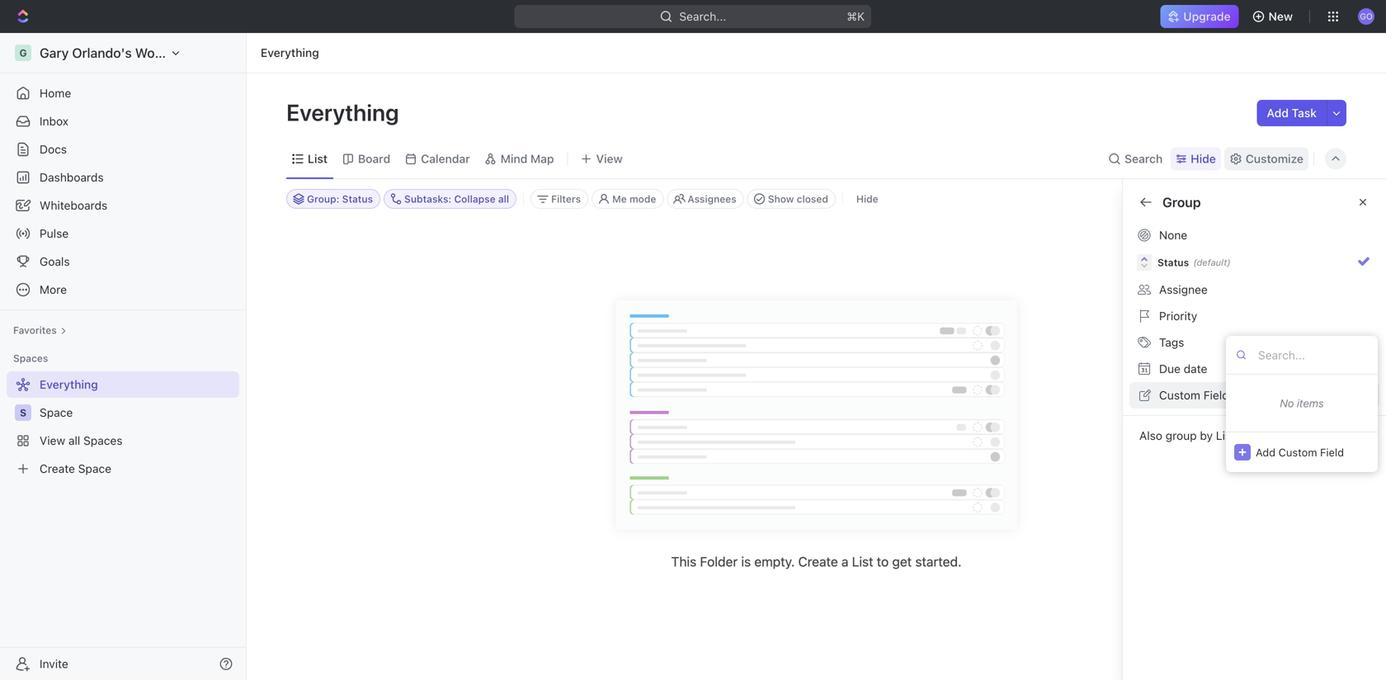 Task type: describe. For each thing, give the bounding box(es) containing it.
also
[[1140, 429, 1163, 442]]

sidebar navigation
[[0, 33, 247, 680]]

calendar link
[[418, 147, 470, 170]]

calendar
[[421, 152, 470, 165]]

status (default)
[[1158, 257, 1231, 268]]

1 vertical spatial everything
[[286, 99, 404, 126]]

whiteboards link
[[7, 192, 239, 219]]

upgrade link
[[1161, 5, 1239, 28]]

assignees
[[688, 193, 737, 205]]

list up status
[[1159, 228, 1179, 242]]

add task
[[1267, 106, 1317, 120]]

none button
[[1133, 222, 1377, 248]]

folder
[[700, 554, 738, 569]]

list inside list link
[[308, 152, 328, 165]]

dashboards
[[40, 170, 104, 184]]

is
[[741, 554, 751, 569]]

assignee button
[[1133, 276, 1377, 303]]

list options
[[1159, 261, 1221, 275]]

mind map link
[[497, 147, 554, 170]]

list link
[[305, 147, 328, 170]]

also group by list button
[[1133, 423, 1350, 449]]

none
[[1159, 228, 1188, 242]]

spaces
[[13, 352, 48, 364]]

priority
[[1159, 309, 1198, 323]]

more
[[1159, 288, 1187, 301]]

empty.
[[754, 554, 795, 569]]

options
[[1182, 261, 1221, 275]]

more settings
[[1159, 288, 1233, 301]]

customize for customize
[[1246, 152, 1304, 165]]

date
[[1184, 362, 1208, 375]]

inbox link
[[7, 108, 239, 135]]

by
[[1200, 429, 1213, 442]]

started.
[[916, 554, 962, 569]]

⌘k
[[847, 9, 865, 23]]

goals
[[40, 255, 70, 268]]

also group by list
[[1140, 429, 1235, 442]]

add custom field button
[[1226, 432, 1378, 472]]

hide inside dropdown button
[[1191, 152, 1216, 165]]

settings
[[1190, 288, 1233, 301]]

assignees button
[[667, 189, 744, 209]]

items
[[1297, 397, 1324, 409]]

customize for customize list
[[1140, 194, 1206, 210]]

custom field
[[1159, 388, 1229, 402]]

custom inside dropdown button
[[1279, 446, 1318, 458]]

due
[[1159, 362, 1181, 375]]

group
[[1166, 429, 1197, 442]]

Search... text field
[[1258, 342, 1370, 367]]

invite
[[40, 657, 68, 671]]

everything link
[[257, 43, 323, 63]]

0 vertical spatial everything
[[261, 46, 319, 59]]

board link
[[355, 147, 390, 170]]

0 vertical spatial group
[[1163, 194, 1201, 210]]



Task type: locate. For each thing, give the bounding box(es) containing it.
favorites button
[[7, 320, 73, 340]]

list up assignee
[[1159, 261, 1179, 275]]

inbox
[[40, 114, 69, 128]]

1 horizontal spatial field
[[1320, 446, 1344, 458]]

list inside button
[[1159, 261, 1179, 275]]

customize list
[[1140, 194, 1232, 210]]

hide button
[[1171, 147, 1221, 170]]

add inside dropdown button
[[1256, 446, 1276, 458]]

group down due
[[1159, 381, 1192, 394]]

new button
[[1246, 3, 1303, 30]]

0 horizontal spatial customize
[[1140, 194, 1206, 210]]

add for add task
[[1267, 106, 1289, 120]]

1 horizontal spatial customize
[[1246, 152, 1304, 165]]

1 vertical spatial group
[[1159, 381, 1192, 394]]

hide
[[1191, 152, 1216, 165], [857, 193, 879, 205]]

field down items on the bottom right of page
[[1320, 446, 1344, 458]]

list right by
[[1216, 429, 1235, 442]]

docs link
[[7, 136, 239, 163]]

0 vertical spatial field
[[1204, 388, 1229, 402]]

mind map
[[501, 152, 554, 165]]

upgrade
[[1184, 9, 1231, 23]]

customize inside button
[[1246, 152, 1304, 165]]

0 vertical spatial custom
[[1159, 388, 1201, 402]]

new
[[1269, 9, 1293, 23]]

pulse link
[[7, 220, 239, 247]]

field down date
[[1204, 388, 1229, 402]]

1 vertical spatial hide
[[857, 193, 879, 205]]

1 vertical spatial customize
[[1140, 194, 1206, 210]]

home link
[[7, 80, 239, 106]]

(default)
[[1194, 257, 1231, 268]]

search...
[[680, 9, 727, 23]]

to
[[877, 554, 889, 569]]

this
[[671, 554, 697, 569]]

1 vertical spatial field
[[1320, 446, 1344, 458]]

get
[[892, 554, 912, 569]]

add for add custom field
[[1256, 446, 1276, 458]]

0 horizontal spatial hide
[[857, 193, 879, 205]]

list up none button
[[1209, 194, 1232, 210]]

custom down no items on the right
[[1279, 446, 1318, 458]]

add inside button
[[1267, 106, 1289, 120]]

task
[[1292, 106, 1317, 120]]

custom field button
[[1133, 382, 1377, 408]]

due date
[[1159, 362, 1208, 375]]

due date button
[[1133, 356, 1377, 382]]

home
[[40, 86, 71, 100]]

field
[[1204, 388, 1229, 402], [1320, 446, 1344, 458]]

0 vertical spatial hide
[[1191, 152, 1216, 165]]

hide button
[[850, 189, 885, 209]]

1 horizontal spatial hide
[[1191, 152, 1216, 165]]

board
[[358, 152, 390, 165]]

0 vertical spatial customize
[[1246, 152, 1304, 165]]

map
[[531, 152, 554, 165]]

1 vertical spatial custom
[[1279, 446, 1318, 458]]

customize up none
[[1140, 194, 1206, 210]]

field inside dropdown button
[[1320, 446, 1344, 458]]

a
[[842, 554, 849, 569]]

group up none
[[1163, 194, 1201, 210]]

everything
[[261, 46, 319, 59], [286, 99, 404, 126]]

1 horizontal spatial custom
[[1279, 446, 1318, 458]]

add down 'custom field' dropdown button
[[1256, 446, 1276, 458]]

status
[[1158, 257, 1189, 268]]

this folder is empty. create a list to get started.
[[671, 554, 962, 569]]

custom inside dropdown button
[[1159, 388, 1201, 402]]

0 horizontal spatial custom
[[1159, 388, 1201, 402]]

tree inside sidebar 'navigation'
[[7, 371, 239, 482]]

group
[[1163, 194, 1201, 210], [1159, 381, 1192, 394]]

customize button
[[1225, 147, 1309, 170]]

Search tasks... text field
[[1181, 187, 1346, 211]]

0 vertical spatial add
[[1267, 106, 1289, 120]]

custom down due date
[[1159, 388, 1201, 402]]

tags
[[1159, 335, 1185, 349]]

dashboards link
[[7, 164, 239, 191]]

add task button
[[1257, 100, 1327, 126]]

1 vertical spatial add
[[1256, 446, 1276, 458]]

create
[[798, 554, 838, 569]]

assignee
[[1159, 283, 1208, 296]]

field inside dropdown button
[[1204, 388, 1229, 402]]

tags button
[[1133, 329, 1377, 356]]

customize
[[1246, 152, 1304, 165], [1140, 194, 1206, 210]]

list options button
[[1133, 255, 1377, 281]]

tree
[[7, 371, 239, 482]]

no
[[1280, 397, 1294, 409]]

group button
[[1133, 375, 1377, 401]]

add left task
[[1267, 106, 1289, 120]]

docs
[[40, 142, 67, 156]]

list
[[308, 152, 328, 165], [1209, 194, 1232, 210], [1159, 228, 1179, 242], [1159, 261, 1179, 275], [1216, 429, 1235, 442], [852, 554, 874, 569]]

search
[[1125, 152, 1163, 165]]

group inside 'group' button
[[1159, 381, 1192, 394]]

no items
[[1280, 397, 1324, 409]]

list right a
[[852, 554, 874, 569]]

goals link
[[7, 248, 239, 275]]

pulse
[[40, 227, 69, 240]]

add
[[1267, 106, 1289, 120], [1256, 446, 1276, 458]]

list inside also group by list button
[[1216, 429, 1235, 442]]

mind
[[501, 152, 528, 165]]

whiteboards
[[40, 198, 107, 212]]

search button
[[1103, 147, 1168, 170]]

0 horizontal spatial field
[[1204, 388, 1229, 402]]

priority button
[[1133, 303, 1377, 329]]

hide inside button
[[857, 193, 879, 205]]

customize up search tasks... text field
[[1246, 152, 1304, 165]]

add custom field
[[1256, 446, 1344, 458]]

custom
[[1159, 388, 1201, 402], [1279, 446, 1318, 458]]

list left board link
[[308, 152, 328, 165]]

more settings button
[[1133, 281, 1377, 308]]

favorites
[[13, 324, 57, 336]]



Task type: vqa. For each thing, say whether or not it's contained in the screenshot.
Task Name text box
no



